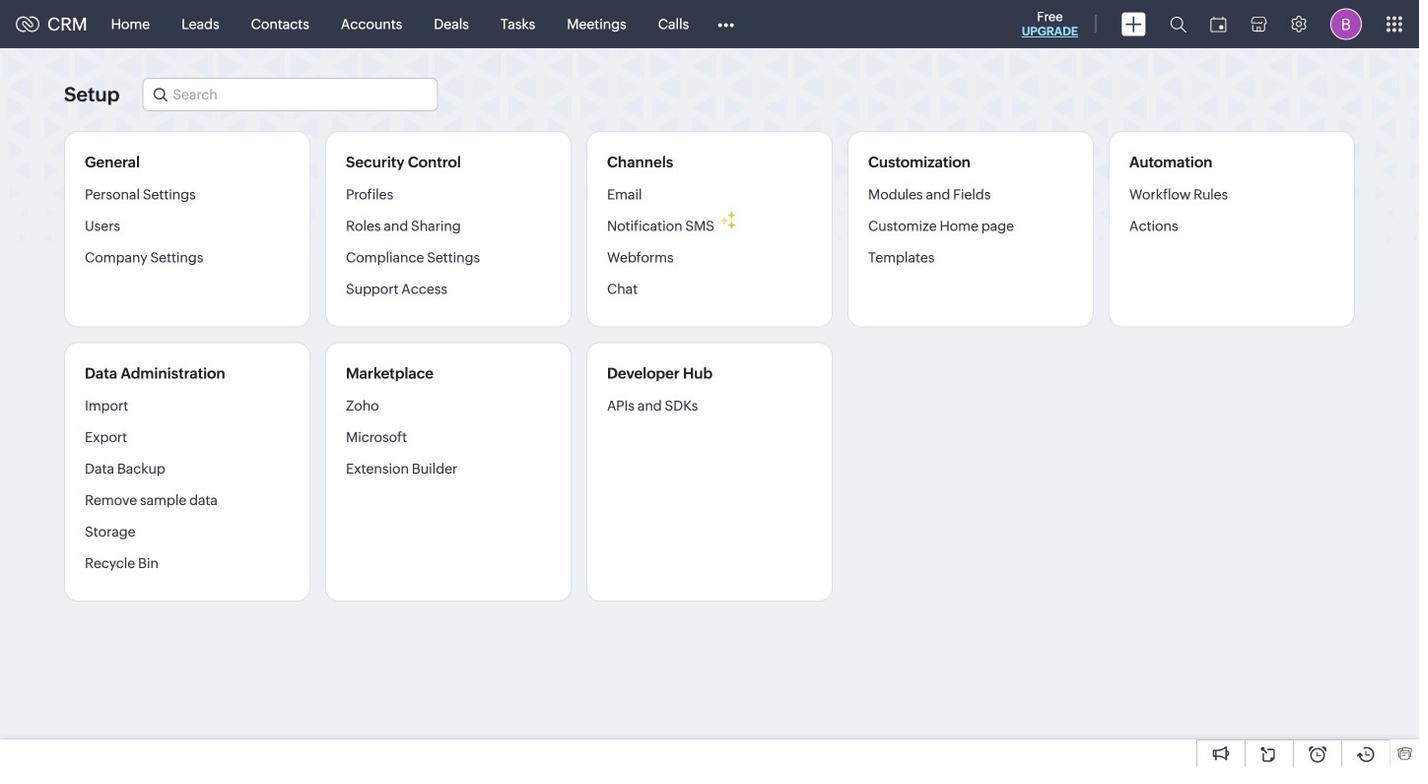 Task type: vqa. For each thing, say whether or not it's contained in the screenshot.
Save to the right
no



Task type: locate. For each thing, give the bounding box(es) containing it.
None field
[[142, 78, 438, 111]]

create menu element
[[1110, 0, 1158, 48]]

search image
[[1170, 16, 1187, 33]]

profile element
[[1319, 0, 1374, 48]]

Other Modules field
[[705, 8, 747, 40]]



Task type: describe. For each thing, give the bounding box(es) containing it.
calendar image
[[1210, 16, 1227, 32]]

logo image
[[16, 16, 39, 32]]

profile image
[[1330, 8, 1362, 40]]

create menu image
[[1122, 12, 1146, 36]]

Search text field
[[143, 79, 437, 110]]

search element
[[1158, 0, 1198, 48]]



